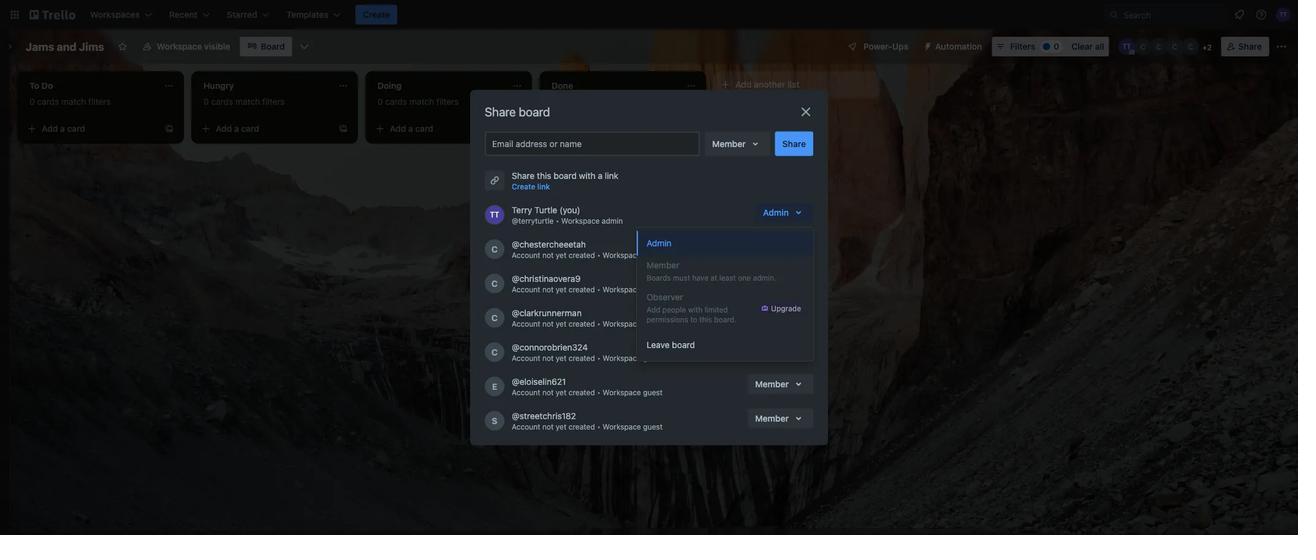 Task type: vqa. For each thing, say whether or not it's contained in the screenshot.
Got corresponding to Highlights
no



Task type: describe. For each thing, give the bounding box(es) containing it.
create inside button
[[363, 10, 390, 20]]

workspace inside terry turtle (you) @terryturtle • workspace admin
[[562, 217, 600, 225]]

+ 2
[[1203, 43, 1213, 52]]

open information menu image
[[1256, 9, 1268, 21]]

1 horizontal spatial link
[[605, 170, 619, 181]]

c for clarkrunnerman (clarkrunnerman) icon
[[1173, 42, 1178, 51]]

upgrade button
[[759, 302, 804, 315]]

0 horizontal spatial link
[[538, 182, 550, 191]]

• for @connorobrien324
[[597, 354, 601, 363]]

0 vertical spatial terry turtle (terryturtle) image
[[1277, 7, 1291, 22]]

1 c button from the left
[[1135, 38, 1152, 55]]

star or unstar board image
[[118, 42, 127, 52]]

primary element
[[0, 0, 1299, 29]]

@eloiselin621
[[512, 377, 566, 387]]

observer add people with limited permissions to this board.
[[647, 292, 737, 324]]

clarkrunnerman (clarkrunnerman) image
[[485, 308, 505, 328]]

2 cards from the left
[[211, 97, 233, 107]]

(you)
[[560, 205, 581, 215]]

4 match from the left
[[584, 97, 609, 107]]

show menu image
[[1276, 40, 1288, 53]]

e
[[492, 381, 498, 392]]

menu containing admin
[[637, 228, 814, 361]]

member inside member boards must have at least one admin.
[[647, 260, 680, 270]]

ups
[[893, 41, 909, 52]]

visible
[[204, 41, 230, 52]]

3 cards from the left
[[385, 97, 407, 107]]

people
[[663, 305, 686, 314]]

c for clarkrunnerman (clarkrunnerman) image
[[492, 313, 498, 323]]

yet for @eloiselin621
[[556, 388, 567, 397]]

account for @connorobrien324
[[512, 354, 541, 363]]

least
[[720, 274, 736, 282]]

account for @streetchris182
[[512, 423, 541, 431]]

search image
[[1110, 10, 1120, 20]]

0 notifications image
[[1233, 7, 1247, 22]]

1 create from template… image from the left
[[164, 124, 174, 134]]

must
[[673, 274, 691, 282]]

automation
[[936, 41, 983, 52]]

admin button
[[637, 231, 814, 256]]

add another list button
[[714, 71, 881, 98]]

created for @clarkrunnerman
[[569, 320, 595, 328]]

christinaovera9 (christinaovera9) image
[[1151, 38, 1168, 55]]

terry turtle (you) @terryturtle • workspace admin
[[512, 205, 623, 225]]

eloiselin621 (eloiselin621) image
[[485, 377, 505, 396]]

member button
[[748, 374, 814, 394]]

3 add a card button from the left
[[370, 119, 508, 139]]

connorobrien324 (connorobrien324) image
[[485, 342, 505, 362]]

@eloiselin621 account not yet created • workspace guest
[[512, 377, 663, 397]]

add a card for first add a card button
[[42, 124, 85, 134]]

create from template… image for 2nd add a card button
[[339, 124, 348, 134]]

with for a
[[579, 170, 596, 181]]

3 card from the left
[[416, 124, 434, 134]]

create inside share this board with a link create link
[[512, 182, 536, 191]]

automation button
[[919, 37, 990, 56]]

add another list
[[736, 79, 800, 90]]

sm image
[[919, 37, 936, 54]]

leave
[[647, 340, 670, 350]]

all
[[1096, 41, 1105, 52]]

@terryturtle
[[512, 217, 554, 225]]

share this board with a link create link
[[512, 170, 619, 191]]

created for @eloiselin621
[[569, 388, 595, 397]]

2 create from template… image from the left
[[513, 124, 522, 134]]

streetchris182 (streetchris182) image
[[485, 411, 505, 431]]

created for @connorobrien324
[[569, 354, 595, 363]]

4 card from the left
[[590, 124, 608, 134]]

@connorobrien324
[[512, 342, 588, 352]]

1 match from the left
[[61, 97, 86, 107]]

s
[[492, 416, 498, 426]]

terry turtle (terryturtle) image
[[485, 205, 505, 225]]

@christinaovera9 account not yet created • workspace guest
[[512, 274, 663, 294]]

power-
[[864, 41, 893, 52]]

Search field
[[1120, 6, 1227, 24]]

created for @chestercheeetah
[[569, 251, 595, 260]]

boards
[[647, 274, 671, 282]]

@connorobrien324 account not yet created • workspace guest
[[512, 342, 663, 363]]

workspace visible button
[[135, 37, 238, 56]]

1 filters from the left
[[88, 97, 111, 107]]

close image
[[799, 105, 814, 119]]

turtle
[[535, 205, 558, 215]]

upgrade
[[772, 304, 802, 313]]

switch to… image
[[9, 9, 21, 21]]

Email address or name text field
[[492, 135, 698, 152]]

@chestercheeetah account not yet created • workspace guest
[[512, 239, 663, 260]]

at
[[711, 274, 718, 282]]

power-ups
[[864, 41, 909, 52]]

@clarkrunnerman account not yet created • workspace guest
[[512, 308, 663, 328]]

and
[[57, 40, 76, 53]]

• for @streetchris182
[[597, 423, 601, 431]]

4 cards from the left
[[560, 97, 582, 107]]

add a card for 2nd add a card button
[[216, 124, 259, 134]]

observer
[[647, 292, 684, 302]]

yet for @christinaovera9
[[556, 285, 567, 294]]

• for @clarkrunnerman
[[597, 320, 601, 328]]

board for share board
[[519, 105, 550, 119]]

c for connorobrien324 (connorobrien324) icon
[[1189, 42, 1194, 51]]

board for leave board
[[672, 340, 695, 350]]

2
[[1208, 43, 1213, 52]]

guest for @connorobrien324
[[643, 354, 663, 363]]

admin for admin popup button
[[764, 207, 789, 217]]

jims
[[79, 40, 104, 53]]

• inside terry turtle (you) @terryturtle • workspace admin
[[556, 217, 559, 225]]

4 c button from the left
[[1183, 38, 1200, 55]]

1 cards from the left
[[37, 97, 59, 107]]

admin
[[602, 217, 623, 225]]

admin for admin button
[[647, 238, 672, 248]]

guest for @streetchris182
[[643, 423, 663, 431]]

not for @clarkrunnerman
[[543, 320, 554, 328]]

created for @streetchris182
[[569, 423, 595, 431]]

to
[[691, 315, 698, 324]]

• for @christinaovera9
[[597, 285, 601, 294]]



Task type: locate. For each thing, give the bounding box(es) containing it.
jams and jims
[[26, 40, 104, 53]]

created down @streetchris182
[[569, 423, 595, 431]]

1 vertical spatial chestercheeetah (chestercheeetah) image
[[485, 239, 505, 259]]

account inside @christinaovera9 account not yet created • workspace guest
[[512, 285, 541, 294]]

c
[[1141, 42, 1146, 51], [1157, 42, 1162, 51], [1173, 42, 1178, 51], [1189, 42, 1194, 51], [492, 244, 498, 254], [492, 278, 498, 289], [492, 313, 498, 323], [492, 347, 498, 357]]

yet down @connorobrien324
[[556, 354, 567, 363]]

c down clarkrunnerman (clarkrunnerman) image
[[492, 347, 498, 357]]

admin button
[[756, 203, 814, 222]]

guest inside @christinaovera9 account not yet created • workspace guest
[[643, 285, 663, 294]]

clarkrunnerman (clarkrunnerman) image
[[1167, 38, 1184, 55]]

0 horizontal spatial this
[[537, 170, 552, 181]]

christinaovera9 (christinaovera9) image
[[485, 274, 505, 293]]

0 cards match filters
[[29, 97, 111, 107], [204, 97, 285, 107], [378, 97, 459, 107], [552, 97, 633, 107]]

0 horizontal spatial terry turtle (terryturtle) image
[[1119, 38, 1136, 55]]

share
[[1239, 41, 1263, 52], [485, 105, 516, 119], [783, 139, 806, 149], [512, 170, 535, 181]]

5 guest from the top
[[643, 388, 663, 397]]

with for limited
[[688, 305, 703, 314]]

account down @connorobrien324
[[512, 354, 541, 363]]

workspace for @connorobrien324
[[603, 354, 641, 363]]

account for @eloiselin621
[[512, 388, 541, 397]]

0 vertical spatial share button
[[1222, 37, 1270, 56]]

created up @clarkrunnerman account not yet created • workspace guest
[[569, 285, 595, 294]]

with inside share this board with a link create link
[[579, 170, 596, 181]]

account inside @eloiselin621 account not yet created • workspace guest
[[512, 388, 541, 397]]

2 add a card button from the left
[[196, 119, 334, 139]]

clear all
[[1072, 41, 1105, 52]]

0 horizontal spatial chestercheeetah (chestercheeetah) image
[[485, 239, 505, 259]]

terry turtle (terryturtle) image right all
[[1119, 38, 1136, 55]]

limited
[[705, 305, 728, 314]]

• down turtle at the top of page
[[556, 217, 559, 225]]

with
[[579, 170, 596, 181], [688, 305, 703, 314]]

3 created from the top
[[569, 320, 595, 328]]

1 horizontal spatial create
[[512, 182, 536, 191]]

account for @clarkrunnerman
[[512, 320, 541, 328]]

this inside share this board with a link create link
[[537, 170, 552, 181]]

1 vertical spatial link
[[538, 182, 550, 191]]

c for connorobrien324 (connorobrien324) image
[[492, 347, 498, 357]]

1 vertical spatial admin
[[647, 238, 672, 248]]

workspace up the @connorobrien324 account not yet created • workspace guest
[[603, 320, 641, 328]]

created inside @chestercheeetah account not yet created • workspace guest
[[569, 251, 595, 260]]

2 guest from the top
[[643, 285, 663, 294]]

created inside @streetchris182 account not yet created • workspace guest
[[569, 423, 595, 431]]

3 not from the top
[[543, 320, 554, 328]]

3 account from the top
[[512, 320, 541, 328]]

yet inside @streetchris182 account not yet created • workspace guest
[[556, 423, 567, 431]]

create
[[363, 10, 390, 20], [512, 182, 536, 191]]

+
[[1203, 43, 1208, 52]]

2 yet from the top
[[556, 285, 567, 294]]

workspace for @eloiselin621
[[603, 388, 641, 397]]

1 horizontal spatial chestercheeetah (chestercheeetah) image
[[1135, 38, 1152, 55]]

this up turtle at the top of page
[[537, 170, 552, 181]]

with down email address or name text box
[[579, 170, 596, 181]]

this inside observer add people with limited permissions to this board.
[[700, 315, 712, 324]]

c for the bottommost chestercheeetah (chestercheeetah) icon
[[492, 244, 498, 254]]

yet inside @eloiselin621 account not yet created • workspace guest
[[556, 388, 567, 397]]

1 vertical spatial board
[[554, 170, 577, 181]]

not down @streetchris182
[[543, 423, 554, 431]]

terry
[[512, 205, 532, 215]]

filters
[[88, 97, 111, 107], [263, 97, 285, 107], [437, 97, 459, 107], [611, 97, 633, 107]]

0 vertical spatial link
[[605, 170, 619, 181]]

permissions
[[647, 315, 689, 324]]

chestercheeetah (chestercheeetah) image up christinaovera9 (christinaovera9) image
[[485, 239, 505, 259]]

0 vertical spatial this
[[537, 170, 552, 181]]

yet down @eloiselin621
[[556, 388, 567, 397]]

created inside @clarkrunnerman account not yet created • workspace guest
[[569, 320, 595, 328]]

1 vertical spatial member button
[[748, 409, 814, 428]]

c for the topmost chestercheeetah (chestercheeetah) icon
[[1141, 42, 1146, 51]]

not inside the @connorobrien324 account not yet created • workspace guest
[[543, 354, 554, 363]]

workspace inside @chestercheeetah account not yet created • workspace guest
[[603, 251, 641, 260]]

3 add a card from the left
[[390, 124, 434, 134]]

guest for @eloiselin621
[[643, 388, 663, 397]]

1 0 cards match filters from the left
[[29, 97, 111, 107]]

board inside leave board 'button'
[[672, 340, 695, 350]]

2 account from the top
[[512, 285, 541, 294]]

menu
[[637, 228, 814, 361]]

admin.
[[753, 274, 777, 282]]

account inside @streetchris182 account not yet created • workspace guest
[[512, 423, 541, 431]]

• inside @christinaovera9 account not yet created • workspace guest
[[597, 285, 601, 294]]

1 horizontal spatial with
[[688, 305, 703, 314]]

terry turtle (terryturtle) image
[[1277, 7, 1291, 22], [1119, 38, 1136, 55]]

• up @clarkrunnerman account not yet created • workspace guest
[[597, 285, 601, 294]]

created inside @eloiselin621 account not yet created • workspace guest
[[569, 388, 595, 397]]

workspace
[[157, 41, 202, 52], [562, 217, 600, 225], [603, 251, 641, 260], [603, 285, 641, 294], [603, 320, 641, 328], [603, 354, 641, 363], [603, 388, 641, 397], [603, 423, 641, 431]]

2 create from template… image from the left
[[687, 124, 697, 134]]

created
[[569, 251, 595, 260], [569, 285, 595, 294], [569, 320, 595, 328], [569, 354, 595, 363], [569, 388, 595, 397], [569, 423, 595, 431]]

0 vertical spatial admin
[[764, 207, 789, 217]]

guest inside @chestercheeetah account not yet created • workspace guest
[[643, 251, 663, 260]]

guest inside @eloiselin621 account not yet created • workspace guest
[[643, 388, 663, 397]]

1 vertical spatial this
[[700, 315, 712, 324]]

account down @clarkrunnerman
[[512, 320, 541, 328]]

add a card for 2nd add a card button from right
[[390, 124, 434, 134]]

@streetchris182
[[512, 411, 576, 421]]

6 account from the top
[[512, 423, 541, 431]]

1 card from the left
[[67, 124, 85, 134]]

yet inside the @connorobrien324 account not yet created • workspace guest
[[556, 354, 567, 363]]

list
[[788, 79, 800, 90]]

• up @christinaovera9 account not yet created • workspace guest
[[597, 251, 601, 260]]

workspace down admin
[[603, 251, 641, 260]]

1 horizontal spatial board
[[554, 170, 577, 181]]

power-ups button
[[839, 37, 916, 56]]

not down @clarkrunnerman
[[543, 320, 554, 328]]

5 created from the top
[[569, 388, 595, 397]]

account
[[512, 251, 541, 260], [512, 285, 541, 294], [512, 320, 541, 328], [512, 354, 541, 363], [512, 388, 541, 397], [512, 423, 541, 431]]

yet for @chestercheeetah
[[556, 251, 567, 260]]

4 0 cards match filters from the left
[[552, 97, 633, 107]]

c right christinaovera9 (christinaovera9) icon
[[1173, 42, 1178, 51]]

yet for @clarkrunnerman
[[556, 320, 567, 328]]

created inside the @connorobrien324 account not yet created • workspace guest
[[569, 354, 595, 363]]

0 horizontal spatial create from template… image
[[339, 124, 348, 134]]

account for @chestercheeetah
[[512, 251, 541, 260]]

created inside @christinaovera9 account not yet created • workspace guest
[[569, 285, 595, 294]]

account down @eloiselin621
[[512, 388, 541, 397]]

c down terry turtle (terryturtle) icon
[[492, 244, 498, 254]]

0 vertical spatial create
[[363, 10, 390, 20]]

workspace for @clarkrunnerman
[[603, 320, 641, 328]]

not for @eloiselin621
[[543, 388, 554, 397]]

yet down "@christinaovera9"
[[556, 285, 567, 294]]

add inside 'button'
[[736, 79, 752, 90]]

workspace down @eloiselin621 account not yet created • workspace guest
[[603, 423, 641, 431]]

0 horizontal spatial create
[[363, 10, 390, 20]]

yet down @streetchris182
[[556, 423, 567, 431]]

workspace for @christinaovera9
[[603, 285, 641, 294]]

create from template… image for 1st add a card button from right
[[687, 124, 697, 134]]

4 guest from the top
[[643, 354, 663, 363]]

2 card from the left
[[241, 124, 259, 134]]

not inside @streetchris182 account not yet created • workspace guest
[[543, 423, 554, 431]]

created up @streetchris182 account not yet created • workspace guest
[[569, 388, 595, 397]]

workspace inside @eloiselin621 account not yet created • workspace guest
[[603, 388, 641, 397]]

• inside @clarkrunnerman account not yet created • workspace guest
[[597, 320, 601, 328]]

workspace inside the @connorobrien324 account not yet created • workspace guest
[[603, 354, 641, 363]]

6 not from the top
[[543, 423, 554, 431]]

guest for @clarkrunnerman
[[643, 320, 663, 328]]

yet for @streetchris182
[[556, 423, 567, 431]]

this
[[537, 170, 552, 181], [700, 315, 712, 324]]

not
[[543, 251, 554, 260], [543, 285, 554, 294], [543, 320, 554, 328], [543, 354, 554, 363], [543, 388, 554, 397], [543, 423, 554, 431]]

workspace up @streetchris182 account not yet created • workspace guest
[[603, 388, 641, 397]]

2 created from the top
[[569, 285, 595, 294]]

yet inside @clarkrunnerman account not yet created • workspace guest
[[556, 320, 567, 328]]

1 horizontal spatial create from template… image
[[513, 124, 522, 134]]

• for @chestercheeetah
[[597, 251, 601, 260]]

not inside @clarkrunnerman account not yet created • workspace guest
[[543, 320, 554, 328]]

workspace left the observer
[[603, 285, 641, 294]]

member button
[[705, 132, 771, 156], [748, 409, 814, 428]]

workspace visible
[[157, 41, 230, 52]]

5 not from the top
[[543, 388, 554, 397]]

account for @christinaovera9
[[512, 285, 541, 294]]

board link
[[240, 37, 292, 56]]

have
[[693, 274, 709, 282]]

account inside @chestercheeetah account not yet created • workspace guest
[[512, 251, 541, 260]]

• inside @streetchris182 account not yet created • workspace guest
[[597, 423, 601, 431]]

1 yet from the top
[[556, 251, 567, 260]]

yet down @chestercheeetah
[[556, 251, 567, 260]]

this right to
[[700, 315, 712, 324]]

• inside @eloiselin621 account not yet created • workspace guest
[[597, 388, 601, 397]]

1 horizontal spatial terry turtle (terryturtle) image
[[1277, 7, 1291, 22]]

workspace for @streetchris182
[[603, 423, 641, 431]]

created up @christinaovera9 account not yet created • workspace guest
[[569, 251, 595, 260]]

board inside share this board with a link create link
[[554, 170, 577, 181]]

cards
[[37, 97, 59, 107], [211, 97, 233, 107], [385, 97, 407, 107], [560, 97, 582, 107]]

guest inside @clarkrunnerman account not yet created • workspace guest
[[643, 320, 663, 328]]

leave board button
[[637, 333, 814, 358]]

• for @eloiselin621
[[597, 388, 601, 397]]

guest for @chestercheeetah
[[643, 251, 663, 260]]

yet down @clarkrunnerman
[[556, 320, 567, 328]]

not down "@christinaovera9"
[[543, 285, 554, 294]]

4 account from the top
[[512, 354, 541, 363]]

c left clarkrunnerman (clarkrunnerman) icon
[[1157, 42, 1162, 51]]

not down @connorobrien324
[[543, 354, 554, 363]]

yet inside @christinaovera9 account not yet created • workspace guest
[[556, 285, 567, 294]]

2 match from the left
[[236, 97, 260, 107]]

• down @eloiselin621 account not yet created • workspace guest
[[597, 423, 601, 431]]

create link button
[[512, 181, 550, 193]]

add a card
[[42, 124, 85, 134], [216, 124, 259, 134], [390, 124, 434, 134], [564, 124, 608, 134]]

4 created from the top
[[569, 354, 595, 363]]

c inside connorobrien324 (connorobrien324) image
[[492, 347, 498, 357]]

6 yet from the top
[[556, 423, 567, 431]]

3 0 cards match filters from the left
[[378, 97, 459, 107]]

create from template… image
[[164, 124, 174, 134], [513, 124, 522, 134]]

c down christinaovera9 (christinaovera9) image
[[492, 313, 498, 323]]

account down "@christinaovera9"
[[512, 285, 541, 294]]

account down @streetchris182
[[512, 423, 541, 431]]

not for @christinaovera9
[[543, 285, 554, 294]]

1 horizontal spatial this
[[700, 315, 712, 324]]

add a card button
[[22, 119, 159, 139], [196, 119, 334, 139], [370, 119, 508, 139], [545, 119, 682, 139]]

add a card for 1st add a card button from right
[[564, 124, 608, 134]]

admin inside popup button
[[764, 207, 789, 217]]

0 horizontal spatial share button
[[776, 132, 814, 156]]

c inside clarkrunnerman (clarkrunnerman) image
[[492, 313, 498, 323]]

2 horizontal spatial board
[[672, 340, 695, 350]]

share button down close image
[[776, 132, 814, 156]]

5 yet from the top
[[556, 388, 567, 397]]

2 vertical spatial board
[[672, 340, 695, 350]]

0 vertical spatial with
[[579, 170, 596, 181]]

not inside @chestercheeetah account not yet created • workspace guest
[[543, 251, 554, 260]]

1 add a card from the left
[[42, 124, 85, 134]]

board
[[519, 105, 550, 119], [554, 170, 577, 181], [672, 340, 695, 350]]

1 vertical spatial share button
[[776, 132, 814, 156]]

clear
[[1072, 41, 1093, 52]]

link down email address or name text box
[[605, 170, 619, 181]]

created up the @connorobrien324 account not yet created • workspace guest
[[569, 320, 595, 328]]

1 not from the top
[[543, 251, 554, 260]]

yet inside @chestercheeetah account not yet created • workspace guest
[[556, 251, 567, 260]]

not for @connorobrien324
[[543, 354, 554, 363]]

1 create from template… image from the left
[[339, 124, 348, 134]]

• inside the @connorobrien324 account not yet created • workspace guest
[[597, 354, 601, 363]]

workspace inside @streetchris182 account not yet created • workspace guest
[[603, 423, 641, 431]]

2 filters from the left
[[263, 97, 285, 107]]

one
[[738, 274, 751, 282]]

0 vertical spatial chestercheeetah (chestercheeetah) image
[[1135, 38, 1152, 55]]

chestercheeetah (chestercheeetah) image
[[1135, 38, 1152, 55], [485, 239, 505, 259]]

not inside @eloiselin621 account not yet created • workspace guest
[[543, 388, 554, 397]]

5 account from the top
[[512, 388, 541, 397]]

Board name text field
[[20, 37, 110, 56]]

• inside @chestercheeetah account not yet created • workspace guest
[[597, 251, 601, 260]]

2 c button from the left
[[1151, 38, 1168, 55]]

4 add a card from the left
[[564, 124, 608, 134]]

guest inside the @connorobrien324 account not yet created • workspace guest
[[643, 354, 663, 363]]

workspace inside button
[[157, 41, 202, 52]]

link up turtle at the top of page
[[538, 182, 550, 191]]

1 add a card button from the left
[[22, 119, 159, 139]]

c inside christinaovera9 (christinaovera9) icon
[[1157, 42, 1162, 51]]

group containing admin
[[637, 228, 814, 333]]

@clarkrunnerman
[[512, 308, 582, 318]]

yet
[[556, 251, 567, 260], [556, 285, 567, 294], [556, 320, 567, 328], [556, 354, 567, 363], [556, 388, 567, 397], [556, 423, 567, 431]]

1 horizontal spatial share button
[[1222, 37, 1270, 56]]

a inside share this board with a link create link
[[598, 170, 603, 181]]

admin inside button
[[647, 238, 672, 248]]

c inside christinaovera9 (christinaovera9) image
[[492, 278, 498, 289]]

2 add a card from the left
[[216, 124, 259, 134]]

1 created from the top
[[569, 251, 595, 260]]

6 created from the top
[[569, 423, 595, 431]]

2 not from the top
[[543, 285, 554, 294]]

account inside @clarkrunnerman account not yet created • workspace guest
[[512, 320, 541, 328]]

@christinaovera9
[[512, 274, 581, 284]]

admin up boards
[[647, 238, 672, 248]]

3 c button from the left
[[1167, 38, 1184, 55]]

filters
[[1011, 41, 1036, 52]]

member inside popup button
[[756, 379, 789, 389]]

4 filters from the left
[[611, 97, 633, 107]]

workspace up @eloiselin621 account not yet created • workspace guest
[[603, 354, 641, 363]]

1 vertical spatial terry turtle (terryturtle) image
[[1119, 38, 1136, 55]]

c inside clarkrunnerman (clarkrunnerman) icon
[[1173, 42, 1178, 51]]

jams
[[26, 40, 54, 53]]

card
[[67, 124, 85, 134], [241, 124, 259, 134], [416, 124, 434, 134], [590, 124, 608, 134]]

•
[[556, 217, 559, 225], [597, 251, 601, 260], [597, 285, 601, 294], [597, 320, 601, 328], [597, 354, 601, 363], [597, 388, 601, 397], [597, 423, 601, 431]]

c for christinaovera9 (christinaovera9) image
[[492, 278, 498, 289]]

guest for @christinaovera9
[[643, 285, 663, 294]]

share inside share this board with a link create link
[[512, 170, 535, 181]]

3 yet from the top
[[556, 320, 567, 328]]

c inside connorobrien324 (connorobrien324) icon
[[1189, 42, 1194, 51]]

admin
[[764, 207, 789, 217], [647, 238, 672, 248]]

not down @chestercheeetah
[[543, 251, 554, 260]]

workspace left visible
[[157, 41, 202, 52]]

1 vertical spatial with
[[688, 305, 703, 314]]

chestercheeetah (chestercheeetah) image left clarkrunnerman (clarkrunnerman) icon
[[1135, 38, 1152, 55]]

add inside observer add people with limited permissions to this board.
[[647, 305, 661, 314]]

workspace down '(you)'
[[562, 217, 600, 225]]

3 guest from the top
[[643, 320, 663, 328]]

connorobrien324 (connorobrien324) image
[[1183, 38, 1200, 55]]

yet for @connorobrien324
[[556, 354, 567, 363]]

created for @christinaovera9
[[569, 285, 595, 294]]

not inside @christinaovera9 account not yet created • workspace guest
[[543, 285, 554, 294]]

workspace for @chestercheeetah
[[603, 251, 641, 260]]

board
[[261, 41, 285, 52]]

c left christinaovera9 (christinaovera9) icon
[[1141, 42, 1146, 51]]

not for @streetchris182
[[543, 423, 554, 431]]

3 filters from the left
[[437, 97, 459, 107]]

member
[[713, 139, 746, 149], [647, 260, 680, 270], [756, 379, 789, 389], [756, 413, 789, 423]]

c up clarkrunnerman (clarkrunnerman) image
[[492, 278, 498, 289]]

0 horizontal spatial with
[[579, 170, 596, 181]]

c for christinaovera9 (christinaovera9) icon
[[1157, 42, 1162, 51]]

0 vertical spatial member button
[[705, 132, 771, 156]]

@chestercheeetah
[[512, 239, 586, 249]]

4 not from the top
[[543, 354, 554, 363]]

1 account from the top
[[512, 251, 541, 260]]

share button down 0 notifications image
[[1222, 37, 1270, 56]]

admin up admin button
[[764, 207, 789, 217]]

share board
[[485, 105, 550, 119]]

1 horizontal spatial create from template… image
[[687, 124, 697, 134]]

another
[[754, 79, 786, 90]]

• up @streetchris182 account not yet created • workspace guest
[[597, 388, 601, 397]]

member boards must have at least one admin.
[[647, 260, 777, 282]]

0 vertical spatial board
[[519, 105, 550, 119]]

account inside the @connorobrien324 account not yet created • workspace guest
[[512, 354, 541, 363]]

4 add a card button from the left
[[545, 119, 682, 139]]

1 horizontal spatial admin
[[764, 207, 789, 217]]

@streetchris182 account not yet created • workspace guest
[[512, 411, 663, 431]]

with up to
[[688, 305, 703, 314]]

clear all button
[[1067, 37, 1110, 56]]

0 horizontal spatial create from template… image
[[164, 124, 174, 134]]

1 vertical spatial create
[[512, 182, 536, 191]]

created up @eloiselin621 account not yet created • workspace guest
[[569, 354, 595, 363]]

6 guest from the top
[[643, 423, 663, 431]]

group
[[637, 228, 814, 333]]

1 guest from the top
[[643, 251, 663, 260]]

workspace inside @clarkrunnerman account not yet created • workspace guest
[[603, 320, 641, 328]]

create button
[[356, 5, 397, 25]]

leave board
[[647, 340, 695, 350]]

link
[[605, 170, 619, 181], [538, 182, 550, 191]]

not down @eloiselin621
[[543, 388, 554, 397]]

guest
[[643, 251, 663, 260], [643, 285, 663, 294], [643, 320, 663, 328], [643, 354, 663, 363], [643, 388, 663, 397], [643, 423, 663, 431]]

create from template… image
[[339, 124, 348, 134], [687, 124, 697, 134]]

0 horizontal spatial admin
[[647, 238, 672, 248]]

• up the @connorobrien324 account not yet created • workspace guest
[[597, 320, 601, 328]]

board.
[[715, 315, 737, 324]]

account down @chestercheeetah
[[512, 251, 541, 260]]

2 0 cards match filters from the left
[[204, 97, 285, 107]]

with inside observer add people with limited permissions to this board.
[[688, 305, 703, 314]]

0 horizontal spatial board
[[519, 105, 550, 119]]

c left '+'
[[1189, 42, 1194, 51]]

4 yet from the top
[[556, 354, 567, 363]]

guest inside @streetchris182 account not yet created • workspace guest
[[643, 423, 663, 431]]

share button
[[1222, 37, 1270, 56], [776, 132, 814, 156]]

a
[[60, 124, 65, 134], [234, 124, 239, 134], [408, 124, 413, 134], [583, 124, 587, 134], [598, 170, 603, 181]]

customize views image
[[298, 40, 311, 53]]

0
[[1054, 41, 1060, 52], [29, 97, 35, 107], [204, 97, 209, 107], [378, 97, 383, 107], [552, 97, 557, 107]]

c button
[[1135, 38, 1152, 55], [1151, 38, 1168, 55], [1167, 38, 1184, 55], [1183, 38, 1200, 55]]

match
[[61, 97, 86, 107], [236, 97, 260, 107], [410, 97, 434, 107], [584, 97, 609, 107]]

• up @eloiselin621 account not yet created • workspace guest
[[597, 354, 601, 363]]

not for @chestercheeetah
[[543, 251, 554, 260]]

3 match from the left
[[410, 97, 434, 107]]

workspace inside @christinaovera9 account not yet created • workspace guest
[[603, 285, 641, 294]]

add
[[736, 79, 752, 90], [42, 124, 58, 134], [216, 124, 232, 134], [390, 124, 406, 134], [564, 124, 580, 134], [647, 305, 661, 314]]

terry turtle (terryturtle) image right open information menu image
[[1277, 7, 1291, 22]]



